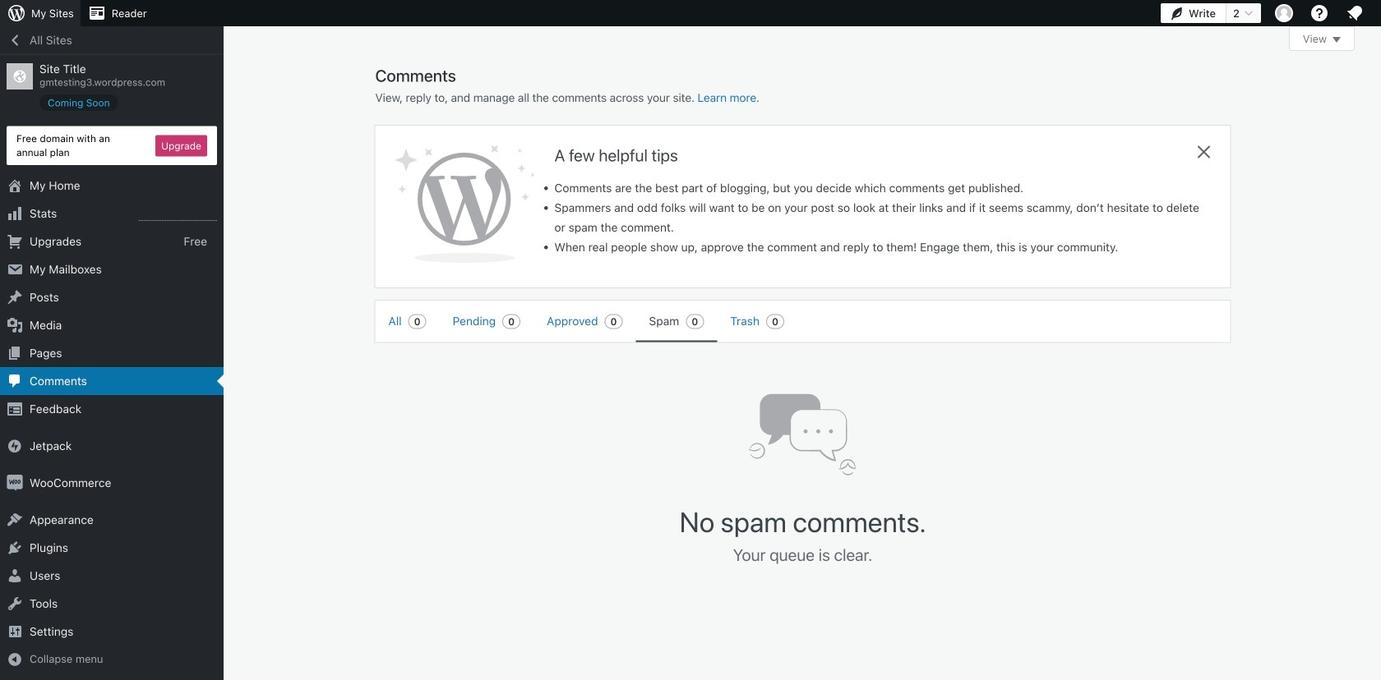 Task type: describe. For each thing, give the bounding box(es) containing it.
my profile image
[[1275, 4, 1293, 22]]

help image
[[1309, 3, 1329, 23]]

2 img image from the top
[[7, 475, 23, 492]]

wordpress logo image
[[395, 145, 535, 263]]

dismiss tips image
[[1194, 142, 1214, 162]]

closed image
[[1333, 37, 1341, 43]]



Task type: locate. For each thing, give the bounding box(es) containing it.
1 img image from the top
[[7, 438, 23, 455]]

0 vertical spatial img image
[[7, 438, 23, 455]]

highest hourly views 0 image
[[139, 211, 217, 221]]

menu
[[375, 301, 1204, 342]]

manage your notifications image
[[1345, 3, 1365, 23]]

1 vertical spatial img image
[[7, 475, 23, 492]]

main content
[[375, 26, 1355, 600]]

img image
[[7, 438, 23, 455], [7, 475, 23, 492]]



Task type: vqa. For each thing, say whether or not it's contained in the screenshot.
Open Search IMAGE
no



